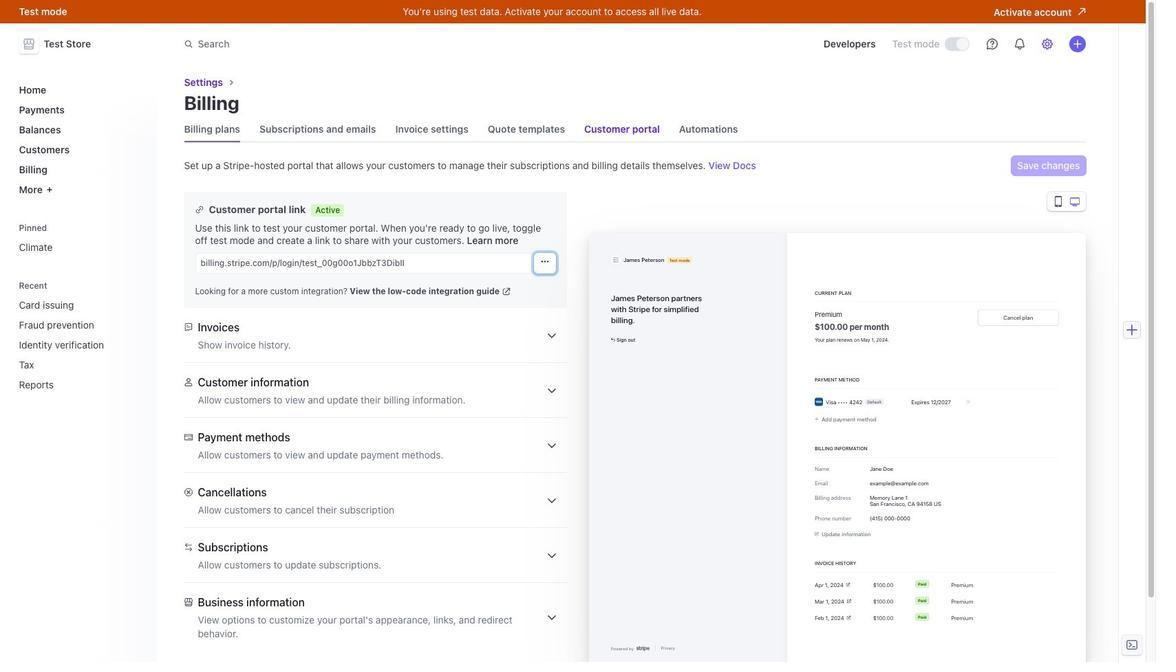 Task type: locate. For each thing, give the bounding box(es) containing it.
Search text field
[[176, 31, 564, 57]]

pinned element
[[13, 223, 148, 259]]

Test mode checkbox
[[945, 38, 969, 50]]

tab list
[[184, 117, 1086, 142]]

None search field
[[176, 31, 564, 57]]

recent element
[[13, 281, 148, 396], [13, 294, 148, 396]]

2 recent element from the top
[[13, 294, 148, 396]]



Task type: vqa. For each thing, say whether or not it's contained in the screenshot.
the Pinned element
yes



Task type: describe. For each thing, give the bounding box(es) containing it.
core navigation links element
[[13, 78, 148, 201]]

settings image
[[1042, 39, 1053, 50]]

notifications image
[[1014, 39, 1025, 50]]

1 recent element from the top
[[13, 281, 148, 396]]

help image
[[987, 39, 998, 50]]

svg image
[[541, 258, 549, 266]]

stripe image
[[636, 647, 649, 652]]



